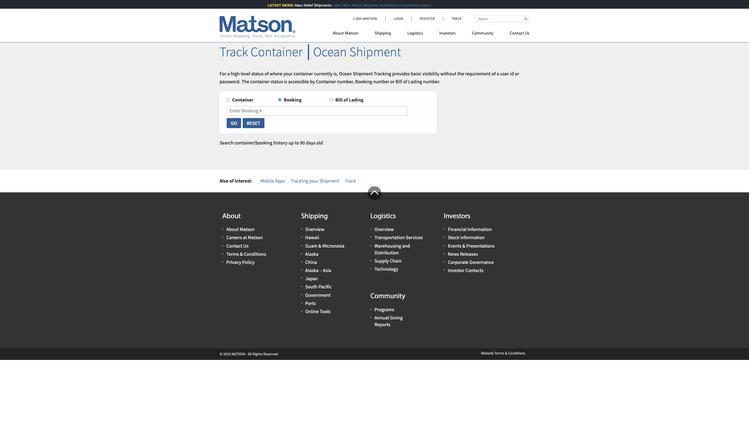 Task type: vqa. For each thing, say whether or not it's contained in the screenshot.
2023 corresponding to September 2023
no



Task type: locate. For each thing, give the bounding box(es) containing it.
a
[[228, 70, 230, 77], [497, 70, 500, 77]]

0 horizontal spatial us
[[244, 243, 249, 249]]

south pacific link
[[306, 284, 332, 290]]

Booking radio
[[278, 98, 282, 102]]

1 vertical spatial shipping
[[301, 213, 328, 220]]

0 vertical spatial conditions
[[244, 251, 266, 257]]

1 horizontal spatial contact us link
[[502, 29, 530, 40]]

0 horizontal spatial logistics
[[371, 213, 396, 220]]

1 vertical spatial community
[[371, 293, 406, 300]]

about for about matson
[[333, 31, 344, 36]]

tracking inside for a high level status of where your container currently is, ocean shipment tracking provides basic visibility without the requirement of a user id or password. the container status is accessible by container number, booking number or bill of lading number.
[[374, 70, 392, 77]]

hawaii link
[[306, 234, 320, 241]]

investors down register link
[[440, 31, 456, 36]]

1 horizontal spatial us
[[526, 31, 530, 36]]

chain
[[390, 258, 402, 264]]

1 overview from the left
[[306, 226, 325, 232]]

terms right "website"
[[495, 351, 505, 356]]

all
[[248, 352, 252, 357]]

and
[[403, 243, 411, 249]]

lading down number,
[[349, 97, 364, 103]]

micronesia
[[323, 243, 345, 249]]

community down the search search box
[[473, 31, 494, 36]]

logistics link
[[400, 29, 432, 40]]

0 horizontal spatial bill
[[336, 97, 343, 103]]

ports
[[306, 300, 316, 306]]

the
[[458, 70, 465, 77]]

programs annual giving reports
[[375, 306, 403, 328]]

overview transportation services warehousing and distribution supply chain technology
[[375, 226, 423, 272]]

container inside for a high level status of where your container currently is, ocean shipment tracking provides basic visibility without the requirement of a user id or password. the container status is accessible by container number, booking number or bill of lading number.
[[316, 78, 336, 85]]

0 horizontal spatial lading
[[349, 97, 364, 103]]

2 vertical spatial or
[[391, 78, 395, 85]]

also of interest:
[[220, 178, 253, 184]]

1 overview link from the left
[[306, 226, 325, 232]]

of
[[265, 70, 269, 77], [492, 70, 496, 77], [404, 78, 408, 85], [344, 97, 348, 103], [230, 178, 234, 184]]

japan
[[306, 275, 318, 282]]

0 horizontal spatial tracking
[[291, 178, 309, 184]]

0 horizontal spatial a
[[228, 70, 230, 77]]

login
[[394, 16, 404, 21]]

>
[[427, 3, 429, 7]]

booking right 'booking' option
[[284, 97, 302, 103]]

1-
[[353, 16, 356, 21]]

1 vertical spatial your
[[309, 178, 319, 184]]

1 horizontal spatial booking
[[356, 78, 373, 85]]

about for about matson careers at matson contact us terms & conditions privacy policy
[[227, 226, 239, 232]]

overview for transportation
[[375, 226, 394, 232]]

alaska link
[[306, 251, 319, 257]]

community up 'programs' link
[[371, 293, 406, 300]]

annual giving reports link
[[375, 315, 403, 328]]

contact
[[510, 31, 525, 36], [227, 243, 243, 249]]

more
[[339, 3, 348, 7]]

status right level
[[252, 70, 264, 77]]

Bill of Lading radio
[[330, 98, 334, 102]]

about matson link up careers at matson link
[[227, 226, 255, 232]]

0 horizontal spatial track
[[220, 44, 248, 60]]

events
[[448, 243, 462, 249]]

│ocean
[[305, 44, 347, 60]]

1 vertical spatial track link
[[345, 178, 356, 184]]

contact down the search search box
[[510, 31, 525, 36]]

1 vertical spatial contact us link
[[227, 243, 249, 249]]

stock
[[448, 234, 460, 241]]

latest
[[264, 3, 278, 7]]

status down where
[[271, 78, 283, 85]]

None search field
[[476, 15, 530, 22]]

0 horizontal spatial about matson link
[[227, 226, 255, 232]]

1 horizontal spatial contact
[[510, 31, 525, 36]]

south
[[306, 284, 318, 290]]

overview inside overview hawaii guam & micronesia alaska china alaska – asia japan south pacific government ports online tools
[[306, 226, 325, 232]]

& inside overview hawaii guam & micronesia alaska china alaska – asia japan south pacific government ports online tools
[[319, 243, 322, 249]]

2 horizontal spatial track
[[452, 16, 462, 21]]

technology
[[375, 266, 399, 272]]

terms up privacy
[[227, 251, 239, 257]]

is,
[[334, 70, 338, 77]]

overview link for shipping
[[306, 226, 325, 232]]

1 horizontal spatial shipping
[[375, 31, 392, 36]]

overview inside overview transportation services warehousing and distribution supply chain technology
[[375, 226, 394, 232]]

us inside about matson careers at matson contact us terms & conditions privacy policy
[[244, 243, 249, 249]]

0 vertical spatial lading
[[409, 78, 423, 85]]

1 vertical spatial track
[[220, 44, 248, 60]]

0 horizontal spatial track link
[[345, 178, 356, 184]]

mobile
[[261, 178, 274, 184]]

or right id
[[515, 70, 520, 77]]

1 horizontal spatial bill
[[396, 78, 403, 85]]

contact down "careers" at the left of page
[[227, 243, 243, 249]]

information up stock information link at the right bottom of page
[[468, 226, 492, 232]]

0 vertical spatial tracking
[[374, 70, 392, 77]]

1-800-4matson link
[[353, 16, 386, 21]]

0 vertical spatial community
[[473, 31, 494, 36]]

logistics down register link
[[408, 31, 424, 36]]

privacy
[[227, 259, 242, 265]]

1 vertical spatial us
[[244, 243, 249, 249]]

1 vertical spatial contact
[[227, 243, 243, 249]]

about matson link
[[333, 29, 367, 40], [227, 226, 255, 232]]

footer containing about
[[0, 186, 750, 360]]

matson inside top menu navigation
[[345, 31, 359, 36]]

reserved
[[264, 352, 278, 357]]

about matson link down 1-
[[333, 29, 367, 40]]

track for the rightmost track link
[[452, 16, 462, 21]]

bill right bill of lading 'radio'
[[336, 97, 343, 103]]

container/booking
[[235, 140, 273, 146]]

matson up at
[[240, 226, 255, 232]]

logistics
[[408, 31, 424, 36], [371, 213, 396, 220]]

about inside top menu navigation
[[333, 31, 344, 36]]

us down search icon
[[526, 31, 530, 36]]

hawaii
[[306, 234, 320, 241]]

0 vertical spatial logistics
[[408, 31, 424, 36]]

0 vertical spatial booking
[[356, 78, 373, 85]]

1 vertical spatial booking
[[284, 97, 302, 103]]

information up events & presentations link
[[461, 234, 485, 241]]

1 horizontal spatial overview
[[375, 226, 394, 232]]

us inside top menu navigation
[[526, 31, 530, 36]]

technology link
[[375, 266, 399, 272]]

1 horizontal spatial about matson link
[[333, 29, 367, 40]]

booking left the number
[[356, 78, 373, 85]]

to
[[295, 140, 299, 146]]

0 vertical spatial investors
[[440, 31, 456, 36]]

learn
[[329, 3, 338, 7]]

1 horizontal spatial status
[[271, 78, 283, 85]]

container
[[399, 3, 415, 7], [251, 44, 303, 60], [316, 78, 336, 85], [232, 97, 254, 103]]

2 alaska from the top
[[306, 267, 319, 273]]

assistance
[[376, 3, 394, 7]]

shipment
[[359, 3, 375, 7], [350, 44, 402, 60], [353, 70, 373, 77], [320, 178, 340, 184]]

1 vertical spatial lading
[[349, 97, 364, 103]]

bill
[[396, 78, 403, 85], [336, 97, 343, 103]]

0 vertical spatial contact
[[510, 31, 525, 36]]

shipping down 4matson
[[375, 31, 392, 36]]

0 horizontal spatial overview
[[306, 226, 325, 232]]

matson down 1-
[[345, 31, 359, 36]]

status
[[252, 70, 264, 77], [271, 78, 283, 85]]

about inside about matson careers at matson contact us terms & conditions privacy policy
[[227, 226, 239, 232]]

container down currently
[[316, 78, 336, 85]]

1 vertical spatial matson
[[240, 226, 255, 232]]

booking inside for a high level status of where your container currently is, ocean shipment tracking provides basic visibility without the requirement of a user id or password. the container status is accessible by container number, booking number or bill of lading number.
[[356, 78, 373, 85]]

0 vertical spatial alaska
[[306, 251, 319, 257]]

logistics up transportation
[[371, 213, 396, 220]]

0 horizontal spatial contact
[[227, 243, 243, 249]]

0 vertical spatial terms
[[227, 251, 239, 257]]

tracking up the number
[[374, 70, 392, 77]]

your inside for a high level status of where your container currently is, ocean shipment tracking provides basic visibility without the requirement of a user id or password. the container status is accessible by container number, booking number or bill of lading number.
[[284, 70, 293, 77]]

0 vertical spatial about matson link
[[333, 29, 367, 40]]

footer
[[0, 186, 750, 360]]

1 horizontal spatial container
[[294, 70, 313, 77]]

0 vertical spatial shipping
[[375, 31, 392, 36]]

lading inside for a high level status of where your container currently is, ocean shipment tracking provides basic visibility without the requirement of a user id or password. the container status is accessible by container number, booking number or bill of lading number.
[[409, 78, 423, 85]]

of down provides
[[404, 78, 408, 85]]

& right guam
[[319, 243, 322, 249]]

1 horizontal spatial logistics
[[408, 31, 424, 36]]

0 vertical spatial your
[[284, 70, 293, 77]]

overview link up transportation
[[375, 226, 394, 232]]

1 horizontal spatial your
[[309, 178, 319, 184]]

financial
[[448, 226, 467, 232]]

overview up hawaii
[[306, 226, 325, 232]]

supply
[[375, 258, 389, 264]]

1 horizontal spatial tracking
[[374, 70, 392, 77]]

1 horizontal spatial track
[[345, 178, 356, 184]]

1 vertical spatial conditions
[[509, 351, 526, 356]]

container
[[294, 70, 313, 77], [250, 78, 270, 85]]

& up news releases link at right bottom
[[463, 243, 466, 249]]

& inside financial information stock information events & presentations news releases corporate governance investor contacts
[[463, 243, 466, 249]]

tracking your shipment link
[[291, 178, 340, 184]]

0 horizontal spatial terms
[[227, 251, 239, 257]]

alaska – asia link
[[306, 267, 332, 273]]

of left where
[[265, 70, 269, 77]]

us up terms & conditions link
[[244, 243, 249, 249]]

ocean
[[339, 70, 352, 77]]

0 horizontal spatial community
[[371, 293, 406, 300]]

alaska up japan
[[306, 267, 319, 273]]

number.
[[424, 78, 441, 85]]

1 horizontal spatial lading
[[409, 78, 423, 85]]

track link
[[443, 16, 462, 21], [345, 178, 356, 184]]

overview up transportation
[[375, 226, 394, 232]]

0 vertical spatial matson
[[345, 31, 359, 36]]

shipments
[[311, 3, 328, 7]]

tracking right the apps
[[291, 178, 309, 184]]

& up privacy policy "link"
[[240, 251, 243, 257]]

contact us link down "careers" at the left of page
[[227, 243, 249, 249]]

1 vertical spatial alaska
[[306, 267, 319, 273]]

2 overview from the left
[[375, 226, 394, 232]]

1 vertical spatial tracking
[[291, 178, 309, 184]]

overview
[[306, 226, 325, 232], [375, 226, 394, 232]]

matson for about matson
[[345, 31, 359, 36]]

search image
[[525, 17, 528, 21]]

about
[[349, 3, 358, 7], [333, 31, 344, 36], [223, 213, 241, 220], [227, 226, 239, 232]]

0 vertical spatial track
[[452, 16, 462, 21]]

about matson link for careers at matson link
[[227, 226, 255, 232]]

contact us link down search icon
[[502, 29, 530, 40]]

the
[[242, 78, 250, 85]]

a right the for
[[228, 70, 230, 77]]

a left user
[[497, 70, 500, 77]]

0 vertical spatial bill
[[396, 78, 403, 85]]

matson right at
[[248, 234, 263, 241]]

container right "the"
[[250, 78, 270, 85]]

investors up "financial"
[[444, 213, 471, 220]]

1 vertical spatial about matson link
[[227, 226, 255, 232]]

1 vertical spatial terms
[[495, 351, 505, 356]]

investors inside 'link'
[[440, 31, 456, 36]]

or right the number
[[391, 78, 395, 85]]

shipping link
[[367, 29, 400, 40]]

apps
[[275, 178, 286, 184]]

2 overview link from the left
[[375, 226, 394, 232]]

1 horizontal spatial a
[[497, 70, 500, 77]]

0 horizontal spatial conditions
[[244, 251, 266, 257]]

guam & micronesia link
[[306, 243, 345, 249]]

search container/booking history up to 90 days old
[[220, 140, 323, 146]]

0 horizontal spatial container
[[250, 78, 270, 85]]

your
[[284, 70, 293, 77], [309, 178, 319, 184]]

shipping up hawaii
[[301, 213, 328, 220]]

0 vertical spatial track link
[[443, 16, 462, 21]]

login link
[[386, 16, 412, 21]]

0 horizontal spatial your
[[284, 70, 293, 77]]

0 horizontal spatial contact us link
[[227, 243, 249, 249]]

container up the accessible
[[294, 70, 313, 77]]

tools
[[320, 308, 331, 315]]

1 vertical spatial container
[[250, 78, 270, 85]]

None button
[[227, 118, 242, 128], [243, 118, 265, 128], [227, 118, 242, 128], [243, 118, 265, 128]]

track container │ocean shipment
[[220, 44, 402, 60]]

of left user
[[492, 70, 496, 77]]

2 vertical spatial track
[[345, 178, 356, 184]]

0 horizontal spatial overview link
[[306, 226, 325, 232]]

days
[[306, 140, 316, 146]]

lading down the 'basic'
[[409, 78, 423, 85]]

japan link
[[306, 275, 318, 282]]

1 horizontal spatial terms
[[495, 351, 505, 356]]

& inside about matson careers at matson contact us terms & conditions privacy policy
[[240, 251, 243, 257]]

financial information link
[[448, 226, 492, 232]]

conditions inside about matson careers at matson contact us terms & conditions privacy policy
[[244, 251, 266, 257]]

contact inside about matson careers at matson contact us terms & conditions privacy policy
[[227, 243, 243, 249]]

loans
[[416, 3, 426, 7]]

1 horizontal spatial community
[[473, 31, 494, 36]]

alaska
[[306, 251, 319, 257], [306, 267, 319, 273]]

or right assistance
[[395, 3, 398, 7]]

latest news: maui relief shipments learn more about shipment assistance or container loans >
[[264, 3, 429, 7]]

0 vertical spatial us
[[526, 31, 530, 36]]

shipping inside top menu navigation
[[375, 31, 392, 36]]

level
[[241, 70, 251, 77]]

1-800-4matson
[[353, 16, 378, 21]]

shipping
[[375, 31, 392, 36], [301, 213, 328, 220]]

©
[[220, 352, 223, 357]]

bill down provides
[[396, 78, 403, 85]]

container up where
[[251, 44, 303, 60]]

overview hawaii guam & micronesia alaska china alaska – asia japan south pacific government ports online tools
[[306, 226, 345, 315]]

programs link
[[375, 306, 395, 313]]

1 horizontal spatial overview link
[[375, 226, 394, 232]]

0 vertical spatial status
[[252, 70, 264, 77]]

logistics inside top menu navigation
[[408, 31, 424, 36]]

user
[[501, 70, 510, 77]]

overview link up hawaii
[[306, 226, 325, 232]]

alaska down guam
[[306, 251, 319, 257]]

track
[[452, 16, 462, 21], [220, 44, 248, 60], [345, 178, 356, 184]]

blue matson logo with ocean, shipping, truck, rail and logistics written beneath it. image
[[220, 16, 296, 38]]



Task type: describe. For each thing, give the bounding box(es) containing it.
1 vertical spatial information
[[461, 234, 485, 241]]

© 2023 matson ‐ all rights reserved
[[220, 352, 278, 357]]

accessible
[[288, 78, 309, 85]]

0 horizontal spatial status
[[252, 70, 264, 77]]

news
[[448, 251, 460, 257]]

container right container radio
[[232, 97, 254, 103]]

Container radio
[[227, 98, 230, 102]]

bill of lading
[[336, 97, 364, 103]]

contact inside top menu navigation
[[510, 31, 525, 36]]

0 vertical spatial contact us link
[[502, 29, 530, 40]]

is
[[284, 78, 287, 85]]

china link
[[306, 259, 317, 265]]

0 vertical spatial information
[[468, 226, 492, 232]]

news:
[[279, 3, 291, 7]]

history
[[274, 140, 288, 146]]

ports link
[[306, 300, 316, 306]]

of right bill of lading 'radio'
[[344, 97, 348, 103]]

basic
[[411, 70, 422, 77]]

overview link for logistics
[[375, 226, 394, 232]]

without
[[441, 70, 457, 77]]

community inside top menu navigation
[[473, 31, 494, 36]]

0 horizontal spatial shipping
[[301, 213, 328, 220]]

community link
[[464, 29, 502, 40]]

backtop image
[[368, 186, 382, 200]]

‐
[[246, 352, 247, 357]]

online tools link
[[306, 308, 331, 315]]

maui
[[292, 3, 299, 7]]

investors link
[[432, 29, 464, 40]]

about for about
[[223, 213, 241, 220]]

1 vertical spatial bill
[[336, 97, 343, 103]]

high
[[231, 70, 240, 77]]

investor
[[448, 267, 465, 273]]

1 a from the left
[[228, 70, 230, 77]]

transportation
[[375, 234, 405, 241]]

rights
[[253, 352, 263, 357]]

mobile apps
[[261, 178, 286, 184]]

annual
[[375, 315, 389, 321]]

track for track container │ocean shipment
[[220, 44, 248, 60]]

shipment inside for a high level status of where your container currently is, ocean shipment tracking provides basic visibility without the requirement of a user id or password. the container status is accessible by container number, booking number or bill of lading number.
[[353, 70, 373, 77]]

old
[[317, 140, 323, 146]]

id
[[511, 70, 514, 77]]

search
[[220, 140, 234, 146]]

container left loans
[[399, 3, 415, 7]]

Search search field
[[476, 15, 530, 22]]

1 alaska from the top
[[306, 251, 319, 257]]

government
[[306, 292, 331, 298]]

investor contacts link
[[448, 267, 484, 273]]

1 vertical spatial logistics
[[371, 213, 396, 220]]

1 vertical spatial investors
[[444, 213, 471, 220]]

contacts
[[466, 267, 484, 273]]

overview for hawaii
[[306, 226, 325, 232]]

provides
[[393, 70, 410, 77]]

also
[[220, 178, 229, 184]]

matson for about matson careers at matson contact us terms & conditions privacy policy
[[240, 226, 255, 232]]

distribution
[[375, 249, 399, 256]]

programs
[[375, 306, 395, 313]]

0 vertical spatial container
[[294, 70, 313, 77]]

bill inside for a high level status of where your container currently is, ocean shipment tracking provides basic visibility without the requirement of a user id or password. the container status is accessible by container number, booking number or bill of lading number.
[[396, 78, 403, 85]]

pacific
[[319, 284, 332, 290]]

china
[[306, 259, 317, 265]]

2023 matson
[[223, 352, 245, 357]]

requirement
[[466, 70, 491, 77]]

1 vertical spatial status
[[271, 78, 283, 85]]

0 vertical spatial or
[[395, 3, 398, 7]]

about matson careers at matson contact us terms & conditions privacy policy
[[227, 226, 266, 265]]

–
[[320, 267, 322, 273]]

register
[[420, 16, 435, 21]]

of right also
[[230, 178, 234, 184]]

interest:
[[235, 178, 253, 184]]

1 horizontal spatial conditions
[[509, 351, 526, 356]]

by
[[310, 78, 315, 85]]

top menu navigation
[[333, 29, 530, 40]]

reports
[[375, 321, 391, 328]]

800-
[[356, 16, 363, 21]]

careers
[[227, 234, 242, 241]]

terms & conditions link
[[227, 251, 266, 257]]

2 a from the left
[[497, 70, 500, 77]]

careers at matson link
[[227, 234, 263, 241]]

guam
[[306, 243, 318, 249]]

about matson
[[333, 31, 359, 36]]

terms inside about matson careers at matson contact us terms & conditions privacy policy
[[227, 251, 239, 257]]

register link
[[412, 16, 443, 21]]

number
[[374, 78, 390, 85]]

where
[[270, 70, 283, 77]]

2 vertical spatial matson
[[248, 234, 263, 241]]

stock information link
[[448, 234, 485, 241]]

1 horizontal spatial track link
[[443, 16, 462, 21]]

services
[[406, 234, 423, 241]]

corporate
[[448, 259, 469, 265]]

about matson link for shipping link
[[333, 29, 367, 40]]

events & presentations link
[[448, 243, 495, 249]]

password.
[[220, 78, 241, 85]]

mobile apps link
[[261, 178, 286, 184]]

financial information stock information events & presentations news releases corporate governance investor contacts
[[448, 226, 495, 273]]

supply chain link
[[375, 258, 402, 264]]

tracking your shipment
[[291, 178, 340, 184]]

policy
[[243, 259, 255, 265]]

privacy policy link
[[227, 259, 255, 265]]

asia
[[323, 267, 332, 273]]

0 horizontal spatial booking
[[284, 97, 302, 103]]

corporate governance link
[[448, 259, 494, 265]]

& right "website"
[[506, 351, 508, 356]]

track for the left track link
[[345, 178, 356, 184]]

Enter Booking # text field
[[227, 106, 407, 116]]

1 vertical spatial or
[[515, 70, 520, 77]]

giving
[[390, 315, 403, 321]]

warehousing and distribution link
[[375, 243, 411, 256]]



